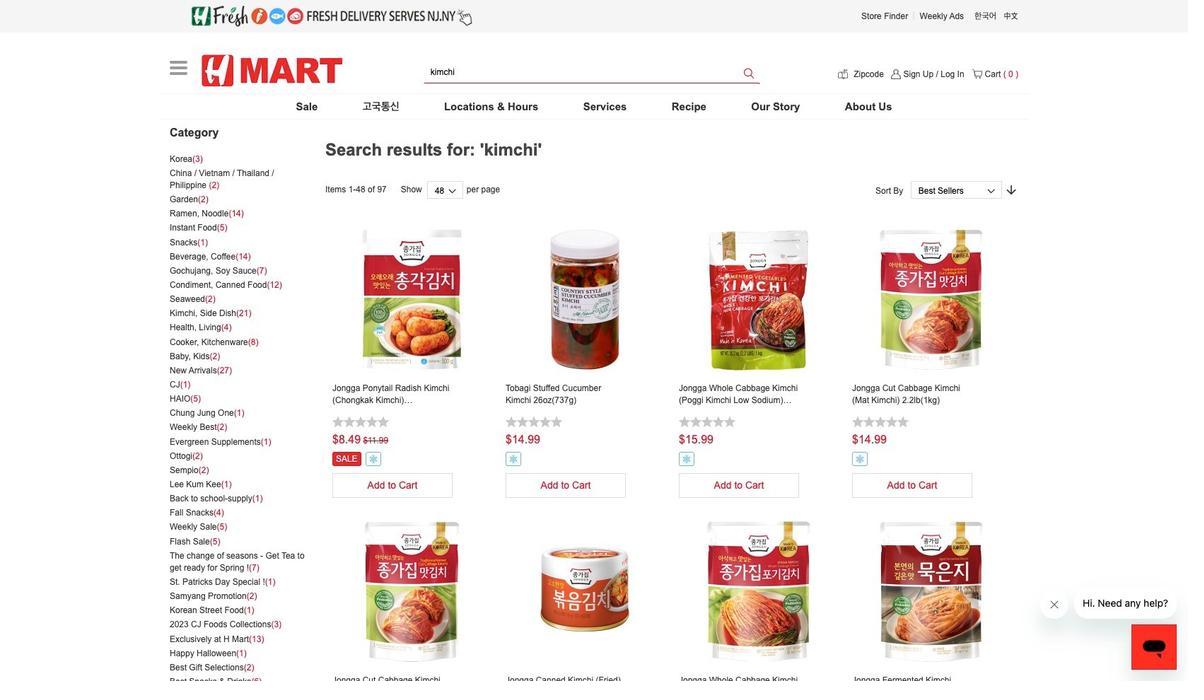 Task type: locate. For each thing, give the bounding box(es) containing it.
chongga fermented kimchi (muk eun ji) 2.2lb(1kg), 종가집 종가 묵은지 2.2lb(1kg) image
[[853, 512, 1012, 671]]

chongga ponytail radish kimchi (chongkak kimchi) 17.6oz(500g), 종가 총각김치 17.6oz(500g) image
[[333, 220, 492, 379]]

3 0% image from the left
[[678, 414, 737, 429]]

2 0% image from the left
[[505, 414, 564, 429]]

Trending: #Hangwa #Buldak #Tea text field
[[424, 62, 760, 83]]

heading
[[170, 127, 311, 139]]

0% image for the chongga whole cabbage kimchi (poggi kimchi low sodium) 2.2lb(1kg), 종가집 건강한 포기김치 2.2lb(1kg) image
[[678, 414, 737, 429]]

1 0% image from the left
[[331, 414, 391, 429]]

4 0% image from the left
[[851, 414, 911, 429]]

0% image for chongga cut cabbage kimchi (mat kimchi) 2.2lb(1kg) , 종가집 종가집 맛김치 2.2lb(1kg) image
[[851, 414, 911, 429]]

0% image
[[331, 414, 391, 429], [505, 414, 564, 429], [678, 414, 737, 429], [851, 414, 911, 429]]

chongga cut cabbage kimchi (mat kimchi) 2.2lb(1kg) , 종가집 종가집 맛김치 2.2lb(1kg) image
[[853, 220, 1012, 379]]

h mart image
[[202, 47, 343, 95]]

0% image for the chongga ponytail radish kimchi (chongkak kimchi) 17.6oz(500g), 종가 총각김치 17.6oz(500g) 'image'
[[331, 414, 391, 429]]



Task type: describe. For each thing, give the bounding box(es) containing it.
hfresh image
[[191, 6, 472, 27]]

jongga canned kimch (fried) 5.64oz(160g), 종가집 캔볶음김치 고소한맛 5.64oz(160g) image
[[506, 512, 665, 671]]

chongga whole cabbage kimchi (poggi kimchi) 2.2lb(1kg), 종가집 종가 포기김치 2.2lb(1kg) image
[[679, 512, 839, 671]]

0% image for the tobagi stuffed cucumber kimchi 26oz(737g), 토바기 오이소박이 김치 26oz(737g) image
[[505, 414, 564, 429]]

chongga whole cabbage kimchi (poggi kimchi low sodium) 2.2lb(1kg), 종가집 건강한 포기김치 2.2lb(1kg) image
[[679, 220, 839, 379]]

chongga cut cabbage kimchi (mat kimchi) 17.6oz(500g), 종가집 종가집 맛김치 17.6oz(500g) image
[[333, 512, 492, 671]]

tobagi stuffed cucumber kimchi 26oz(737g), 토바기 오이소박이 김치 26oz(737g) image
[[506, 220, 665, 379]]



Task type: vqa. For each thing, say whether or not it's contained in the screenshot.
'0%' image for Tobagi Stuffed Cucumber Kimchi 26oz(737g), 토바기 오이소박이 김치 26oz(737g) Image
yes



